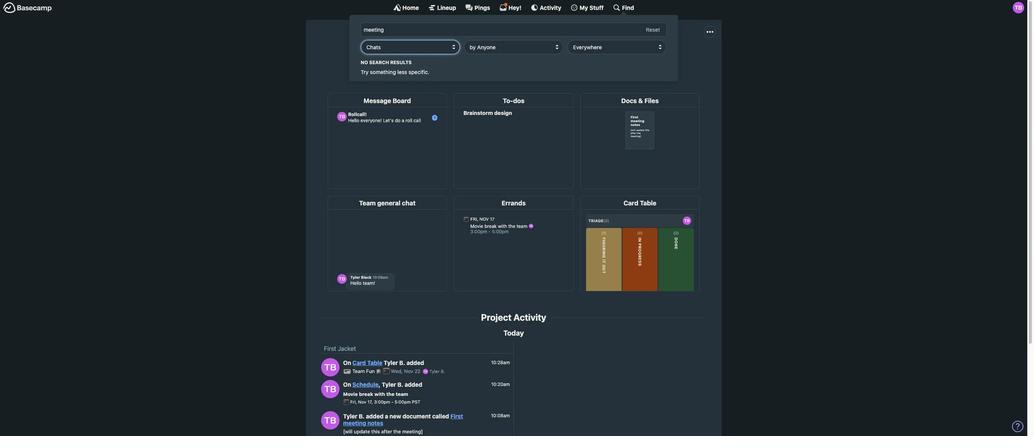 Task type: locate. For each thing, give the bounding box(es) containing it.
let's
[[373, 53, 387, 59]]

of right lot
[[629, 53, 634, 59]]

tyler black image for on
[[321, 359, 340, 377]]

b. up wed, nov 22
[[400, 360, 405, 367]]

activity left my
[[540, 4, 562, 11]]

tyler
[[384, 360, 398, 367], [430, 370, 440, 375], [382, 382, 396, 389], [343, 413, 358, 420]]

home link
[[393, 4, 419, 11]]

on up movie
[[343, 382, 351, 389]]

movie break with the team fri, nov 17, 3:00pm -     5:00pm pst
[[343, 392, 420, 405]]

tyler black image left [will
[[321, 412, 340, 430]]

search
[[369, 60, 389, 65]]

wed,
[[391, 369, 403, 375]]

10:20am
[[492, 382, 510, 388]]

0 horizontal spatial jacket
[[338, 346, 356, 353]]

first
[[481, 35, 506, 50], [324, 346, 336, 353], [451, 413, 463, 420]]

0 vertical spatial first
[[481, 35, 506, 50]]

0 horizontal spatial of
[[448, 53, 454, 59]]

1 on from the top
[[343, 360, 351, 367]]

on
[[343, 360, 351, 367], [343, 382, 351, 389]]

1 vertical spatial added
[[405, 382, 422, 389]]

and right strips
[[578, 53, 588, 59]]

break
[[359, 392, 373, 398]]

1 vertical spatial on
[[343, 382, 351, 389]]

first for first jacket
[[324, 346, 336, 353]]

find button
[[613, 4, 634, 11]]

5:00pm
[[395, 400, 411, 405]]

team fun
[[353, 369, 376, 375]]

stuff
[[590, 4, 604, 11]]

of
[[448, 53, 454, 59], [629, 53, 634, 59]]

1 horizontal spatial colors!
[[636, 53, 655, 59]]

this
[[372, 429, 380, 435]]

1 and from the left
[[549, 53, 559, 59]]

the up -
[[387, 392, 395, 398]]

colors! right lot
[[636, 53, 655, 59]]

less
[[398, 69, 407, 75]]

none reset field inside main element
[[642, 25, 664, 35]]

1 horizontal spatial jacket
[[509, 35, 547, 50]]

first jacket let's create the first jacket of the company! i am thinking rabits and strips and colors! a lot of colors!
[[373, 35, 655, 59]]

1 vertical spatial tyler black image
[[321, 380, 340, 399]]

nov left 22
[[404, 369, 413, 375]]

added up 22
[[407, 360, 424, 367]]

team
[[353, 369, 365, 375]]

2 vertical spatial added
[[366, 413, 384, 420]]

0 horizontal spatial first
[[324, 346, 336, 353]]

10:28am element
[[492, 360, 510, 366]]

my stuff button
[[571, 4, 604, 11]]

of right jacket
[[448, 53, 454, 59]]

nov left the 17,
[[358, 400, 366, 405]]

nov
[[404, 369, 413, 375], [358, 400, 366, 405]]

activity inside main element
[[540, 4, 562, 11]]

1 colors! from the left
[[590, 53, 609, 59]]

1 vertical spatial activity
[[514, 313, 547, 323]]

0 vertical spatial tyler black image
[[1013, 2, 1025, 13]]

-
[[392, 400, 394, 405]]

1 horizontal spatial tyler black image
[[1013, 2, 1025, 13]]

colors! left a
[[590, 53, 609, 59]]

added left a
[[366, 413, 384, 420]]

colors!
[[590, 53, 609, 59], [636, 53, 655, 59]]

jacket
[[509, 35, 547, 50], [338, 346, 356, 353]]

main element
[[0, 0, 1028, 81]]

first for first meeting notes
[[451, 413, 463, 420]]

on left card
[[343, 360, 351, 367]]

pings button
[[466, 4, 490, 11]]

first meeting notes link
[[343, 413, 463, 427]]

1 vertical spatial nov
[[358, 400, 366, 405]]

0 vertical spatial activity
[[540, 4, 562, 11]]

0 vertical spatial jacket
[[509, 35, 547, 50]]

2 on from the top
[[343, 382, 351, 389]]

1 horizontal spatial of
[[629, 53, 634, 59]]

0 horizontal spatial nov
[[358, 400, 366, 405]]

the
[[407, 53, 416, 59], [456, 53, 464, 59], [387, 392, 395, 398], [394, 429, 401, 435]]

after
[[381, 429, 392, 435]]

2 horizontal spatial first
[[481, 35, 506, 50]]

tyler black image
[[1013, 2, 1025, 13], [321, 380, 340, 399]]

try
[[361, 69, 369, 75]]

0 vertical spatial added
[[407, 360, 424, 367]]

activity up 'today'
[[514, 313, 547, 323]]

tyler black image
[[321, 359, 340, 377], [423, 370, 428, 375], [321, 412, 340, 430]]

on for on card table tyler b. added
[[343, 360, 351, 367]]

called
[[432, 413, 449, 420]]

1 horizontal spatial and
[[578, 53, 588, 59]]

jacket up card
[[338, 346, 356, 353]]

1 horizontal spatial first
[[451, 413, 463, 420]]

tyler up "wed,"
[[384, 360, 398, 367]]

0 horizontal spatial colors!
[[590, 53, 609, 59]]

2 of from the left
[[629, 53, 634, 59]]

[will
[[343, 429, 353, 435]]

0 vertical spatial on
[[343, 360, 351, 367]]

hey!
[[509, 4, 522, 11]]

my
[[580, 4, 588, 11]]

None reset field
[[642, 25, 664, 35]]

activity
[[540, 4, 562, 11], [514, 313, 547, 323]]

movie break with the team link
[[343, 392, 408, 398]]

b.
[[400, 360, 405, 367], [441, 370, 445, 375], [398, 382, 403, 389], [359, 413, 365, 420]]

first for first jacket let's create the first jacket of the company! i am thinking rabits and strips and colors! a lot of colors!
[[481, 35, 506, 50]]

thinking
[[508, 53, 530, 59]]

am
[[498, 53, 506, 59]]

activity link
[[531, 4, 562, 11]]

0 horizontal spatial and
[[549, 53, 559, 59]]

and
[[549, 53, 559, 59], [578, 53, 588, 59]]

first inside the first meeting notes
[[451, 413, 463, 420]]

1 vertical spatial jacket
[[338, 346, 356, 353]]

a
[[610, 53, 614, 59]]

first inside "first jacket let's create the first jacket of the company! i am thinking rabits and strips and colors! a lot of colors!"
[[481, 35, 506, 50]]

jacket up thinking
[[509, 35, 547, 50]]

and left strips
[[549, 53, 559, 59]]

2 vertical spatial first
[[451, 413, 463, 420]]

1 horizontal spatial nov
[[404, 369, 413, 375]]

tyler black image down first jacket
[[321, 359, 340, 377]]

the left 'first'
[[407, 53, 416, 59]]

added
[[407, 360, 424, 367], [405, 382, 422, 389], [366, 413, 384, 420]]

find
[[622, 4, 634, 11]]

my stuff
[[580, 4, 604, 11]]

22
[[415, 369, 421, 375]]

added down 22
[[405, 382, 422, 389]]

jacket inside "first jacket let's create the first jacket of the company! i am thinking rabits and strips and colors! a lot of colors!"
[[509, 35, 547, 50]]

jacket
[[430, 53, 447, 59]]

1 vertical spatial first
[[324, 346, 336, 353]]

jacket for first jacket
[[338, 346, 356, 353]]

strips
[[561, 53, 576, 59]]



Task type: vqa. For each thing, say whether or not it's contained in the screenshot.
Schedule on the left
yes



Task type: describe. For each thing, give the bounding box(es) containing it.
first
[[418, 53, 429, 59]]

specific.
[[409, 69, 430, 75]]

project activity
[[481, 313, 547, 323]]

0 vertical spatial nov
[[404, 369, 413, 375]]

on card table tyler b. added
[[343, 360, 424, 367]]

first jacket
[[324, 346, 356, 353]]

create
[[388, 53, 406, 59]]

meeting]
[[403, 429, 423, 435]]

project
[[481, 313, 512, 323]]

update
[[354, 429, 370, 435]]

jacket for first jacket let's create the first jacket of the company! i am thinking rabits and strips and colors! a lot of colors!
[[509, 35, 547, 50]]

first jacket link
[[324, 346, 356, 353]]

rabits
[[532, 53, 547, 59]]

card table link
[[353, 360, 383, 367]]

today
[[504, 329, 524, 338]]

2 colors! from the left
[[636, 53, 655, 59]]

[will update this after the meeting]
[[343, 429, 423, 435]]

lot
[[616, 53, 627, 59]]

pst
[[412, 400, 420, 405]]

first meeting notes
[[343, 413, 463, 427]]

card
[[353, 360, 366, 367]]

lineup
[[438, 4, 456, 11]]

notes
[[368, 420, 383, 427]]

with
[[375, 392, 385, 398]]

fri,
[[351, 400, 357, 405]]

added for tyler b. added
[[407, 360, 424, 367]]

on schedule ,       tyler b. added
[[343, 382, 422, 389]]

wed, nov 22
[[391, 369, 422, 375]]

movie
[[343, 392, 358, 398]]

the inside movie break with the team fri, nov 17, 3:00pm -     5:00pm pst
[[387, 392, 395, 398]]

on for on schedule ,       tyler b. added
[[343, 382, 351, 389]]

table
[[368, 360, 383, 367]]

lineup link
[[428, 4, 456, 11]]

,
[[379, 382, 381, 389]]

10:20am element
[[492, 382, 510, 388]]

people on this project element
[[529, 61, 551, 84]]

fun
[[366, 369, 375, 375]]

new
[[390, 413, 401, 420]]

schedule
[[353, 382, 379, 389]]

results
[[390, 60, 412, 65]]

tyler down the fri, on the left of the page
[[343, 413, 358, 420]]

switch accounts image
[[3, 2, 52, 14]]

added for ,       tyler b. added
[[405, 382, 422, 389]]

document
[[403, 413, 431, 420]]

try something less specific. alert
[[361, 59, 667, 76]]

10:28am
[[492, 360, 510, 366]]

pings
[[475, 4, 490, 11]]

the right after
[[394, 429, 401, 435]]

1 of from the left
[[448, 53, 454, 59]]

b. up team at the left bottom of page
[[398, 382, 403, 389]]

17,
[[368, 400, 373, 405]]

schedule link
[[353, 382, 379, 389]]

home
[[403, 4, 419, 11]]

no
[[361, 60, 368, 65]]

10:08am element
[[491, 414, 510, 419]]

tyler b.
[[428, 370, 445, 375]]

something
[[370, 69, 396, 75]]

nov inside movie break with the team fri, nov 17, 3:00pm -     5:00pm pst
[[358, 400, 366, 405]]

0 horizontal spatial tyler black image
[[321, 380, 340, 399]]

i
[[495, 53, 496, 59]]

3:00pm
[[374, 400, 390, 405]]

tyler b. added a new document called
[[343, 413, 451, 420]]

b. up update
[[359, 413, 365, 420]]

tyler black image for tyler b. added a new document called
[[321, 412, 340, 430]]

tyler right 22
[[430, 370, 440, 375]]

a
[[385, 413, 388, 420]]

tyler right ,
[[382, 382, 396, 389]]

company!
[[466, 53, 493, 59]]

meeting
[[343, 420, 366, 427]]

the left 'company!'
[[456, 53, 464, 59]]

hey! button
[[500, 3, 522, 11]]

10:08am
[[491, 414, 510, 419]]

no search results try something less specific.
[[361, 60, 430, 75]]

Search for… search field
[[361, 23, 667, 37]]

team
[[396, 392, 408, 398]]

tyler black image right 22
[[423, 370, 428, 375]]

b. right 22
[[441, 370, 445, 375]]

2 and from the left
[[578, 53, 588, 59]]



